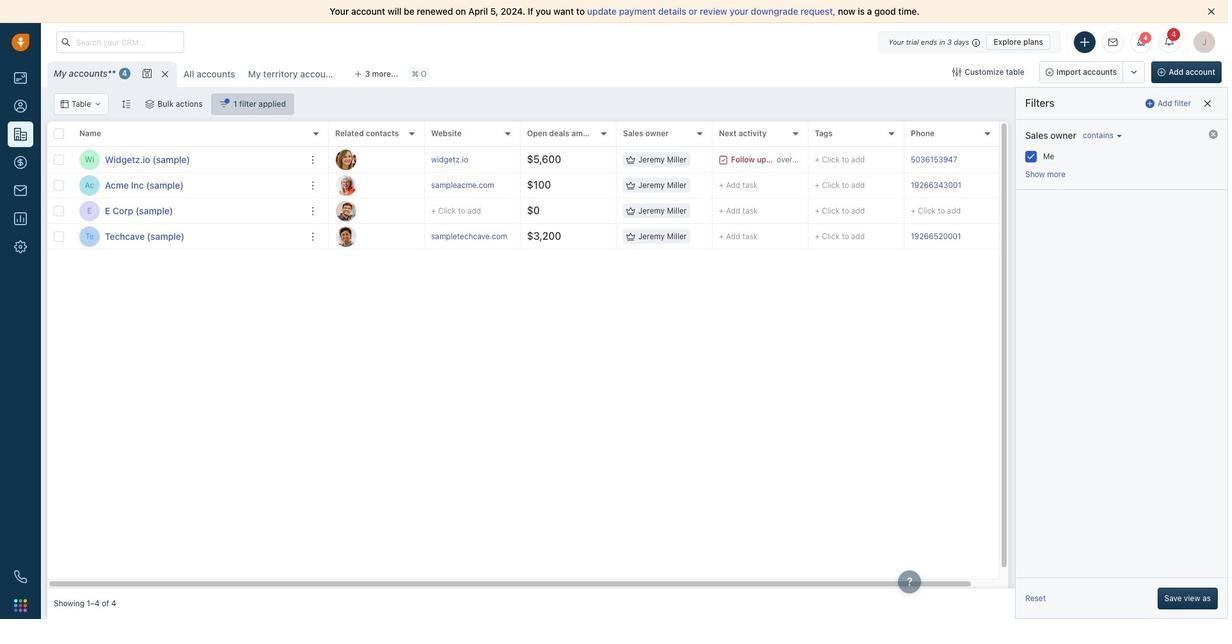 Task type: describe. For each thing, give the bounding box(es) containing it.
l image
[[336, 175, 356, 195]]

s image
[[336, 226, 356, 247]]

j image
[[336, 149, 356, 170]]

Search your CRM... text field
[[56, 31, 184, 53]]

j image
[[336, 201, 356, 221]]

2 row group from the left
[[329, 147, 1026, 250]]

phone image
[[14, 571, 27, 584]]



Task type: locate. For each thing, give the bounding box(es) containing it.
press space to select this row. row
[[47, 147, 329, 173], [329, 147, 1026, 173], [47, 173, 329, 198], [329, 173, 1026, 198], [47, 198, 329, 224], [329, 198, 1026, 224], [47, 224, 329, 250], [329, 224, 1026, 250]]

container_wx8msf4aqz5i3rn1 image
[[145, 100, 154, 109], [61, 100, 68, 108], [719, 155, 728, 164], [626, 181, 635, 190], [626, 232, 635, 241]]

group
[[1040, 61, 1145, 83]]

column header
[[73, 122, 329, 147]]

container_wx8msf4aqz5i3rn1 image
[[953, 68, 962, 77], [219, 100, 228, 109], [94, 100, 102, 108], [626, 155, 635, 164], [626, 206, 635, 215]]

1 row group from the left
[[47, 147, 329, 250]]

close image
[[1208, 8, 1216, 15]]

row
[[47, 122, 329, 147]]

style_myh0__igzzd8unmi image
[[122, 99, 131, 108]]

row group
[[47, 147, 329, 250], [329, 147, 1026, 250]]

grid
[[47, 122, 1026, 589]]

freshworks switcher image
[[14, 599, 27, 612]]

phone element
[[8, 564, 33, 590]]



